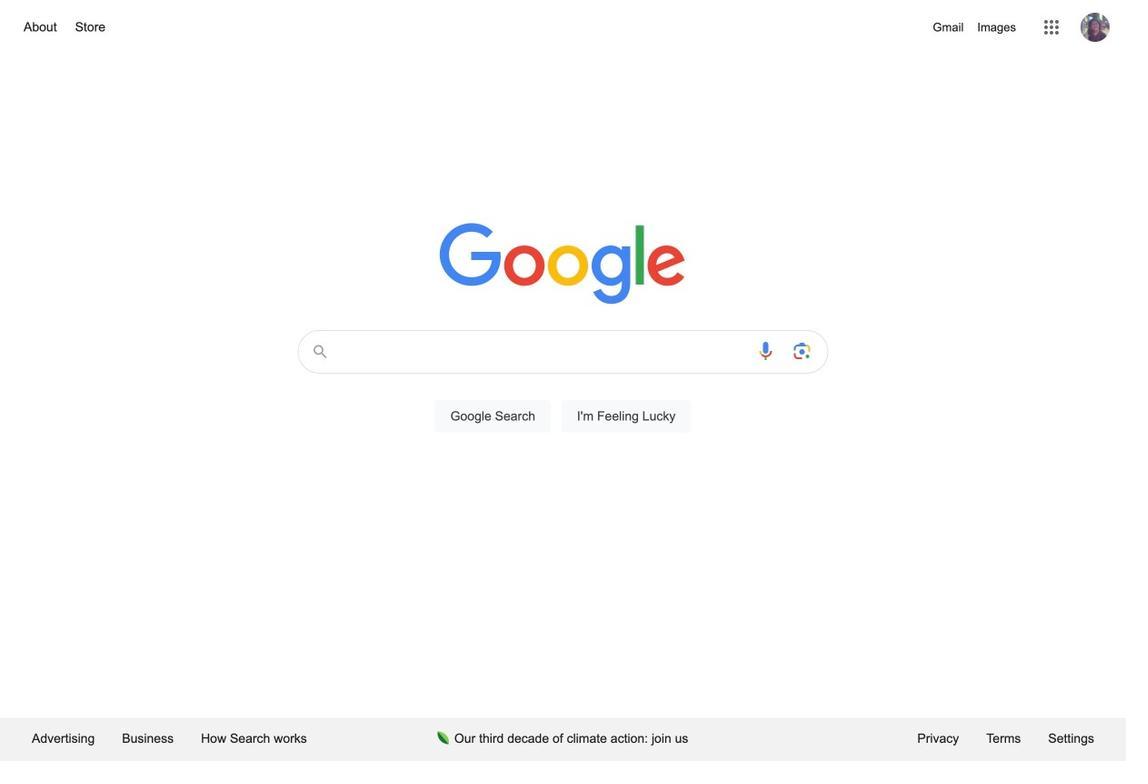 Task type: vqa. For each thing, say whether or not it's contained in the screenshot.
the left  icon
no



Task type: locate. For each thing, give the bounding box(es) containing it.
google image
[[440, 223, 687, 306]]

search by image image
[[792, 340, 813, 362]]

None search field
[[18, 325, 1108, 454]]

search by voice image
[[755, 340, 777, 362]]



